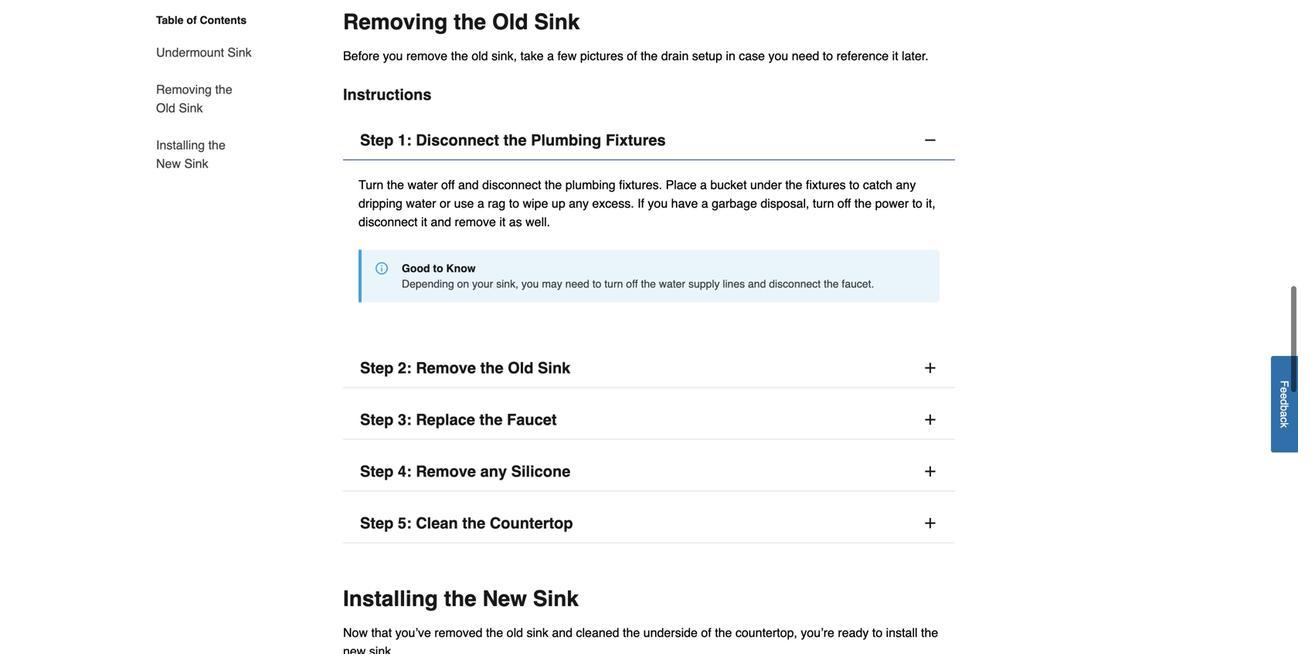 Task type: vqa. For each thing, say whether or not it's contained in the screenshot.
silicone
yes



Task type: describe. For each thing, give the bounding box(es) containing it.
c
[[1278, 418, 1291, 423]]

and down 'or'
[[431, 215, 451, 229]]

step for step 1: disconnect the plumbing fixtures
[[360, 131, 394, 149]]

step 3: replace the faucet button
[[343, 401, 955, 440]]

undermount
[[156, 45, 224, 59]]

garbage
[[712, 196, 757, 211]]

1 horizontal spatial installing
[[343, 587, 438, 612]]

undermount sink
[[156, 45, 252, 59]]

reference
[[836, 49, 889, 63]]

later.
[[902, 49, 929, 63]]

of inside now that you've removed the old sink and cleaned the underside of the countertop, you're ready to install the new sink.
[[701, 626, 711, 640]]

step for step 5: clean the countertop
[[360, 515, 394, 532]]

step 2: remove the old sink
[[360, 359, 570, 377]]

table of contents
[[156, 14, 247, 26]]

sink down contents
[[228, 45, 252, 59]]

remove for the
[[416, 359, 476, 377]]

you inside 'turn the water off and disconnect the plumbing fixtures. place a bucket under the fixtures to catch any dripping water or use a rag to wipe up any excess. if you have a garbage disposal, turn off the power to it, disconnect it and remove it as well.'
[[648, 196, 668, 211]]

pictures
[[580, 49, 623, 63]]

plumbing
[[565, 178, 616, 192]]

under
[[750, 178, 782, 192]]

may
[[542, 278, 562, 290]]

disconnect
[[416, 131, 499, 149]]

sink
[[527, 626, 549, 640]]

your
[[472, 278, 493, 290]]

0 horizontal spatial it
[[421, 215, 427, 229]]

turn the water off and disconnect the plumbing fixtures. place a bucket under the fixtures to catch any dripping water or use a rag to wipe up any excess. if you have a garbage disposal, turn off the power to it, disconnect it and remove it as well.
[[359, 178, 936, 229]]

place
[[666, 178, 697, 192]]

use
[[454, 196, 474, 211]]

you inside good to know depending on your sink, you may need to turn off the water supply lines and disconnect the faucet.
[[521, 278, 539, 290]]

table
[[156, 14, 184, 26]]

disconnect inside good to know depending on your sink, you may need to turn off the water supply lines and disconnect the faucet.
[[769, 278, 821, 290]]

3:
[[398, 411, 412, 429]]

take
[[520, 49, 544, 63]]

on
[[457, 278, 469, 290]]

remove for any
[[416, 463, 476, 481]]

underside
[[643, 626, 698, 640]]

now that you've removed the old sink and cleaned the underside of the countertop, you're ready to install the new sink.
[[343, 626, 938, 654]]

f e e d b a c k
[[1278, 381, 1291, 428]]

step 5: clean the countertop button
[[343, 504, 955, 544]]

in
[[726, 49, 735, 63]]

cleaned
[[576, 626, 619, 640]]

clean
[[416, 515, 458, 532]]

removed
[[434, 626, 483, 640]]

a left few
[[547, 49, 554, 63]]

a left rag
[[477, 196, 484, 211]]

to right may
[[592, 278, 601, 290]]

know
[[446, 262, 476, 275]]

contents
[[200, 14, 247, 26]]

you right case
[[768, 49, 788, 63]]

sink down removing the old sink link
[[184, 156, 208, 171]]

replace
[[416, 411, 475, 429]]

1 horizontal spatial it
[[499, 215, 506, 229]]

install
[[886, 626, 918, 640]]

the inside removing the old sink
[[215, 82, 232, 97]]

installing the new sink link
[[156, 127, 253, 173]]

plumbing
[[531, 131, 601, 149]]

old inside button
[[508, 359, 534, 377]]

b
[[1278, 406, 1291, 412]]

step 1: disconnect the plumbing fixtures button
[[343, 121, 955, 160]]

sink up sink
[[533, 587, 579, 612]]

wipe
[[523, 196, 548, 211]]

good to know depending on your sink, you may need to turn off the water supply lines and disconnect the faucet.
[[402, 262, 874, 290]]

before
[[343, 49, 379, 63]]

and up 'use' at top
[[458, 178, 479, 192]]

fixtures.
[[619, 178, 662, 192]]

few
[[557, 49, 577, 63]]

new
[[343, 644, 366, 654]]

4:
[[398, 463, 412, 481]]

0 horizontal spatial old
[[472, 49, 488, 63]]

sink inside button
[[538, 359, 570, 377]]

step 4: remove any silicone
[[360, 463, 570, 481]]

0 horizontal spatial off
[[441, 178, 455, 192]]

the inside step 5: clean the countertop button
[[462, 515, 485, 532]]

good
[[402, 262, 430, 275]]

0 horizontal spatial remove
[[406, 49, 448, 63]]

turn inside good to know depending on your sink, you may need to turn off the water supply lines and disconnect the faucet.
[[604, 278, 623, 290]]

step 5: clean the countertop
[[360, 515, 573, 532]]

2 e from the top
[[1278, 393, 1291, 399]]

plus image for step 4: remove any silicone
[[923, 464, 938, 479]]

before you remove the old sink, take a few pictures of the drain setup in case you need to reference it later.
[[343, 49, 929, 63]]

table of contents element
[[138, 12, 253, 173]]

1 vertical spatial off
[[838, 196, 851, 211]]

step 2: remove the old sink button
[[343, 349, 955, 388]]

fixtures
[[806, 178, 846, 192]]

case
[[739, 49, 765, 63]]

and inside now that you've removed the old sink and cleaned the underside of the countertop, you're ready to install the new sink.
[[552, 626, 573, 640]]

catch
[[863, 178, 892, 192]]

f
[[1278, 381, 1291, 387]]

k
[[1278, 423, 1291, 428]]

drain
[[661, 49, 689, 63]]

installing the new sink inside table of contents element
[[156, 138, 225, 171]]

1 horizontal spatial disconnect
[[482, 178, 541, 192]]

a right place
[[700, 178, 707, 192]]

off inside good to know depending on your sink, you may need to turn off the water supply lines and disconnect the faucet.
[[626, 278, 638, 290]]

now
[[343, 626, 368, 640]]

old inside removing the old sink
[[156, 101, 175, 115]]

0 vertical spatial removing the old sink
[[343, 10, 580, 34]]

removing inside removing the old sink
[[156, 82, 212, 97]]

that
[[371, 626, 392, 640]]



Task type: locate. For each thing, give the bounding box(es) containing it.
if
[[638, 196, 644, 211]]

2 vertical spatial disconnect
[[769, 278, 821, 290]]

1 plus image from the top
[[923, 360, 938, 376]]

minus image
[[923, 133, 938, 148]]

sink up installing the new sink link
[[179, 101, 203, 115]]

disconnect
[[482, 178, 541, 192], [359, 215, 418, 229], [769, 278, 821, 290]]

2 vertical spatial any
[[480, 463, 507, 481]]

1 vertical spatial old
[[156, 101, 175, 115]]

0 horizontal spatial new
[[156, 156, 181, 171]]

excess.
[[592, 196, 634, 211]]

faucet.
[[842, 278, 874, 290]]

step left 3: at the bottom of the page
[[360, 411, 394, 429]]

to right rag
[[509, 196, 519, 211]]

have
[[671, 196, 698, 211]]

up
[[552, 196, 565, 211]]

2 plus image from the top
[[923, 464, 938, 479]]

new inside table of contents element
[[156, 156, 181, 171]]

2 horizontal spatial it
[[892, 49, 898, 63]]

you've
[[395, 626, 431, 640]]

0 vertical spatial disconnect
[[482, 178, 541, 192]]

rag
[[488, 196, 506, 211]]

disposal,
[[761, 196, 809, 211]]

info image
[[376, 262, 388, 275]]

old
[[472, 49, 488, 63], [507, 626, 523, 640]]

2 step from the top
[[360, 359, 394, 377]]

water
[[408, 178, 438, 192], [406, 196, 436, 211], [659, 278, 685, 290]]

removing the old sink link
[[156, 71, 253, 127]]

as
[[509, 215, 522, 229]]

installing up that
[[343, 587, 438, 612]]

2 plus image from the top
[[923, 516, 938, 531]]

and inside good to know depending on your sink, you may need to turn off the water supply lines and disconnect the faucet.
[[748, 278, 766, 290]]

countertop
[[490, 515, 573, 532]]

1 vertical spatial any
[[569, 196, 589, 211]]

off
[[441, 178, 455, 192], [838, 196, 851, 211], [626, 278, 638, 290]]

0 horizontal spatial of
[[187, 14, 197, 26]]

1 vertical spatial installing the new sink
[[343, 587, 579, 612]]

plus image for countertop
[[923, 516, 938, 531]]

0 vertical spatial installing
[[156, 138, 205, 152]]

new down removing the old sink link
[[156, 156, 181, 171]]

step left 5:
[[360, 515, 394, 532]]

bucket
[[710, 178, 747, 192]]

of right underside
[[701, 626, 711, 640]]

the
[[454, 10, 486, 34], [451, 49, 468, 63], [641, 49, 658, 63], [215, 82, 232, 97], [503, 131, 527, 149], [208, 138, 225, 152], [387, 178, 404, 192], [545, 178, 562, 192], [785, 178, 802, 192], [854, 196, 872, 211], [641, 278, 656, 290], [824, 278, 839, 290], [480, 359, 503, 377], [479, 411, 503, 429], [462, 515, 485, 532], [444, 587, 476, 612], [486, 626, 503, 640], [623, 626, 640, 640], [715, 626, 732, 640], [921, 626, 938, 640]]

old left sink
[[507, 626, 523, 640]]

2 vertical spatial of
[[701, 626, 711, 640]]

1 horizontal spatial of
[[627, 49, 637, 63]]

sink, left the take
[[492, 49, 517, 63]]

installing down removing the old sink link
[[156, 138, 205, 152]]

removing down undermount
[[156, 82, 212, 97]]

new up sink
[[482, 587, 527, 612]]

instructions
[[343, 86, 431, 104]]

5:
[[398, 515, 412, 532]]

step left 1:
[[360, 131, 394, 149]]

1 horizontal spatial removing the old sink
[[343, 10, 580, 34]]

1 vertical spatial disconnect
[[359, 215, 418, 229]]

0 vertical spatial of
[[187, 14, 197, 26]]

disconnect right lines
[[769, 278, 821, 290]]

remove inside 'turn the water off and disconnect the plumbing fixtures. place a bucket under the fixtures to catch any dripping water or use a rag to wipe up any excess. if you have a garbage disposal, turn off the power to it, disconnect it and remove it as well.'
[[455, 215, 496, 229]]

1 vertical spatial new
[[482, 587, 527, 612]]

plus image
[[923, 360, 938, 376], [923, 464, 938, 479]]

plus image for step 2: remove the old sink
[[923, 360, 938, 376]]

sink inside removing the old sink
[[179, 101, 203, 115]]

1 vertical spatial removing
[[156, 82, 212, 97]]

you right if
[[648, 196, 668, 211]]

the inside installing the new sink link
[[208, 138, 225, 152]]

remove up instructions
[[406, 49, 448, 63]]

countertop,
[[735, 626, 797, 640]]

any up power in the right top of the page
[[896, 178, 916, 192]]

it up good
[[421, 215, 427, 229]]

3 step from the top
[[360, 411, 394, 429]]

plus image inside step 5: clean the countertop button
[[923, 516, 938, 531]]

1 vertical spatial turn
[[604, 278, 623, 290]]

1 horizontal spatial new
[[482, 587, 527, 612]]

0 vertical spatial old
[[472, 49, 488, 63]]

step inside "button"
[[360, 411, 394, 429]]

0 vertical spatial new
[[156, 156, 181, 171]]

sink.
[[369, 644, 395, 654]]

0 horizontal spatial turn
[[604, 278, 623, 290]]

sink up few
[[534, 10, 580, 34]]

to left reference
[[823, 49, 833, 63]]

1 vertical spatial of
[[627, 49, 637, 63]]

setup
[[692, 49, 722, 63]]

any left silicone
[[480, 463, 507, 481]]

sink, right your at the left
[[496, 278, 518, 290]]

supply
[[688, 278, 720, 290]]

0 horizontal spatial removing the old sink
[[156, 82, 232, 115]]

off left supply
[[626, 278, 638, 290]]

0 vertical spatial water
[[408, 178, 438, 192]]

turn
[[359, 178, 383, 192]]

to inside now that you've removed the old sink and cleaned the underside of the countertop, you're ready to install the new sink.
[[872, 626, 883, 640]]

you right before
[[383, 49, 403, 63]]

old up the take
[[492, 10, 528, 34]]

a
[[547, 49, 554, 63], [700, 178, 707, 192], [477, 196, 484, 211], [701, 196, 708, 211], [1278, 412, 1291, 418]]

ready
[[838, 626, 869, 640]]

turn right may
[[604, 278, 623, 290]]

to left catch
[[849, 178, 860, 192]]

1 horizontal spatial installing the new sink
[[343, 587, 579, 612]]

disconnect up rag
[[482, 178, 541, 192]]

you left may
[[521, 278, 539, 290]]

sink,
[[492, 49, 517, 63], [496, 278, 518, 290]]

step 3: replace the faucet
[[360, 411, 557, 429]]

any right up
[[569, 196, 589, 211]]

1 vertical spatial need
[[565, 278, 589, 290]]

1 plus image from the top
[[923, 412, 938, 428]]

remove down 'use' at top
[[455, 215, 496, 229]]

0 vertical spatial any
[[896, 178, 916, 192]]

1 vertical spatial sink,
[[496, 278, 518, 290]]

1 vertical spatial old
[[507, 626, 523, 640]]

step for step 2: remove the old sink
[[360, 359, 394, 377]]

0 vertical spatial off
[[441, 178, 455, 192]]

2 vertical spatial off
[[626, 278, 638, 290]]

to right ready
[[872, 626, 883, 640]]

plus image for faucet
[[923, 412, 938, 428]]

0 vertical spatial remove
[[406, 49, 448, 63]]

2 horizontal spatial off
[[838, 196, 851, 211]]

need right case
[[792, 49, 819, 63]]

0 horizontal spatial installing
[[156, 138, 205, 152]]

old inside now that you've removed the old sink and cleaned the underside of the countertop, you're ready to install the new sink.
[[507, 626, 523, 640]]

or
[[440, 196, 451, 211]]

1 vertical spatial removing the old sink
[[156, 82, 232, 115]]

faucet
[[507, 411, 557, 429]]

1 remove from the top
[[416, 359, 476, 377]]

1 vertical spatial installing
[[343, 587, 438, 612]]

step for step 4: remove any silicone
[[360, 463, 394, 481]]

2 remove from the top
[[416, 463, 476, 481]]

sink up faucet
[[538, 359, 570, 377]]

step 1: disconnect the plumbing fixtures
[[360, 131, 666, 149]]

need right may
[[565, 278, 589, 290]]

well.
[[525, 215, 550, 229]]

undermount sink link
[[156, 34, 252, 71]]

5 step from the top
[[360, 515, 394, 532]]

to up "depending"
[[433, 262, 443, 275]]

water left 'or'
[[406, 196, 436, 211]]

you
[[383, 49, 403, 63], [768, 49, 788, 63], [648, 196, 668, 211], [521, 278, 539, 290]]

any
[[896, 178, 916, 192], [569, 196, 589, 211], [480, 463, 507, 481]]

depending
[[402, 278, 454, 290]]

it,
[[926, 196, 936, 211]]

d
[[1278, 399, 1291, 406]]

2:
[[398, 359, 412, 377]]

0 vertical spatial plus image
[[923, 360, 938, 376]]

1 vertical spatial remove
[[416, 463, 476, 481]]

1 horizontal spatial removing
[[343, 10, 448, 34]]

step 4: remove any silicone button
[[343, 452, 955, 492]]

remove right 4:
[[416, 463, 476, 481]]

of right the table at top left
[[187, 14, 197, 26]]

1 vertical spatial remove
[[455, 215, 496, 229]]

0 horizontal spatial removing
[[156, 82, 212, 97]]

2 vertical spatial water
[[659, 278, 685, 290]]

old
[[492, 10, 528, 34], [156, 101, 175, 115], [508, 359, 534, 377]]

and
[[458, 178, 479, 192], [431, 215, 451, 229], [748, 278, 766, 290], [552, 626, 573, 640]]

plus image inside step 2: remove the old sink button
[[923, 360, 938, 376]]

removing up before
[[343, 10, 448, 34]]

2 horizontal spatial of
[[701, 626, 711, 640]]

water down 1:
[[408, 178, 438, 192]]

new
[[156, 156, 181, 171], [482, 587, 527, 612]]

turn inside 'turn the water off and disconnect the plumbing fixtures. place a bucket under the fixtures to catch any dripping water or use a rag to wipe up any excess. if you have a garbage disposal, turn off the power to it, disconnect it and remove it as well.'
[[813, 196, 834, 211]]

removing the old sink
[[343, 10, 580, 34], [156, 82, 232, 115]]

power
[[875, 196, 909, 211]]

the inside step 2: remove the old sink button
[[480, 359, 503, 377]]

1 horizontal spatial remove
[[455, 215, 496, 229]]

to left the it,
[[912, 196, 923, 211]]

2 vertical spatial old
[[508, 359, 534, 377]]

lines
[[723, 278, 745, 290]]

water inside good to know depending on your sink, you may need to turn off the water supply lines and disconnect the faucet.
[[659, 278, 685, 290]]

a inside button
[[1278, 412, 1291, 418]]

any inside button
[[480, 463, 507, 481]]

0 vertical spatial need
[[792, 49, 819, 63]]

the inside step 3: replace the faucet "button"
[[479, 411, 503, 429]]

1 step from the top
[[360, 131, 394, 149]]

1 horizontal spatial old
[[507, 626, 523, 640]]

installing inside installing the new sink link
[[156, 138, 205, 152]]

and right sink
[[552, 626, 573, 640]]

removing
[[343, 10, 448, 34], [156, 82, 212, 97]]

0 vertical spatial installing the new sink
[[156, 138, 225, 171]]

plus image inside step 4: remove any silicone button
[[923, 464, 938, 479]]

e up b
[[1278, 393, 1291, 399]]

installing the new sink up removed on the left of page
[[343, 587, 579, 612]]

turn down fixtures
[[813, 196, 834, 211]]

0 vertical spatial plus image
[[923, 412, 938, 428]]

old left the take
[[472, 49, 488, 63]]

plus image inside step 3: replace the faucet "button"
[[923, 412, 938, 428]]

need
[[792, 49, 819, 63], [565, 278, 589, 290]]

to
[[823, 49, 833, 63], [849, 178, 860, 192], [509, 196, 519, 211], [912, 196, 923, 211], [433, 262, 443, 275], [592, 278, 601, 290], [872, 626, 883, 640]]

old up faucet
[[508, 359, 534, 377]]

4 step from the top
[[360, 463, 394, 481]]

silicone
[[511, 463, 570, 481]]

sink, inside good to know depending on your sink, you may need to turn off the water supply lines and disconnect the faucet.
[[496, 278, 518, 290]]

1 horizontal spatial turn
[[813, 196, 834, 211]]

water left supply
[[659, 278, 685, 290]]

step left 2:
[[360, 359, 394, 377]]

0 horizontal spatial installing the new sink
[[156, 138, 225, 171]]

of right pictures
[[627, 49, 637, 63]]

it left later.
[[892, 49, 898, 63]]

need inside good to know depending on your sink, you may need to turn off the water supply lines and disconnect the faucet.
[[565, 278, 589, 290]]

0 horizontal spatial need
[[565, 278, 589, 290]]

0 vertical spatial old
[[492, 10, 528, 34]]

step for step 3: replace the faucet
[[360, 411, 394, 429]]

the inside step 1: disconnect the plumbing fixtures button
[[503, 131, 527, 149]]

1 e from the top
[[1278, 387, 1291, 393]]

0 vertical spatial removing
[[343, 10, 448, 34]]

0 horizontal spatial disconnect
[[359, 215, 418, 229]]

1 horizontal spatial need
[[792, 49, 819, 63]]

remove right 2:
[[416, 359, 476, 377]]

old up installing the new sink link
[[156, 101, 175, 115]]

a up k at bottom
[[1278, 412, 1291, 418]]

step
[[360, 131, 394, 149], [360, 359, 394, 377], [360, 411, 394, 429], [360, 463, 394, 481], [360, 515, 394, 532]]

2 horizontal spatial any
[[896, 178, 916, 192]]

2 horizontal spatial disconnect
[[769, 278, 821, 290]]

you're
[[801, 626, 834, 640]]

dripping
[[359, 196, 403, 211]]

0 vertical spatial turn
[[813, 196, 834, 211]]

0 horizontal spatial any
[[480, 463, 507, 481]]

1 vertical spatial water
[[406, 196, 436, 211]]

installing
[[156, 138, 205, 152], [343, 587, 438, 612]]

it left "as" on the left of page
[[499, 215, 506, 229]]

disconnect down dripping
[[359, 215, 418, 229]]

installing the new sink down removing the old sink link
[[156, 138, 225, 171]]

0 vertical spatial remove
[[416, 359, 476, 377]]

and right lines
[[748, 278, 766, 290]]

off down fixtures
[[838, 196, 851, 211]]

f e e d b a c k button
[[1271, 356, 1298, 453]]

step left 4:
[[360, 463, 394, 481]]

a right have
[[701, 196, 708, 211]]

e up d
[[1278, 387, 1291, 393]]

1 vertical spatial plus image
[[923, 464, 938, 479]]

installing the new sink
[[156, 138, 225, 171], [343, 587, 579, 612]]

1:
[[398, 131, 412, 149]]

1 horizontal spatial off
[[626, 278, 638, 290]]

1 vertical spatial plus image
[[923, 516, 938, 531]]

0 vertical spatial sink,
[[492, 49, 517, 63]]

1 horizontal spatial any
[[569, 196, 589, 211]]

fixtures
[[606, 131, 666, 149]]

turn
[[813, 196, 834, 211], [604, 278, 623, 290]]

plus image
[[923, 412, 938, 428], [923, 516, 938, 531]]

removing the old sink inside table of contents element
[[156, 82, 232, 115]]

off up 'or'
[[441, 178, 455, 192]]



